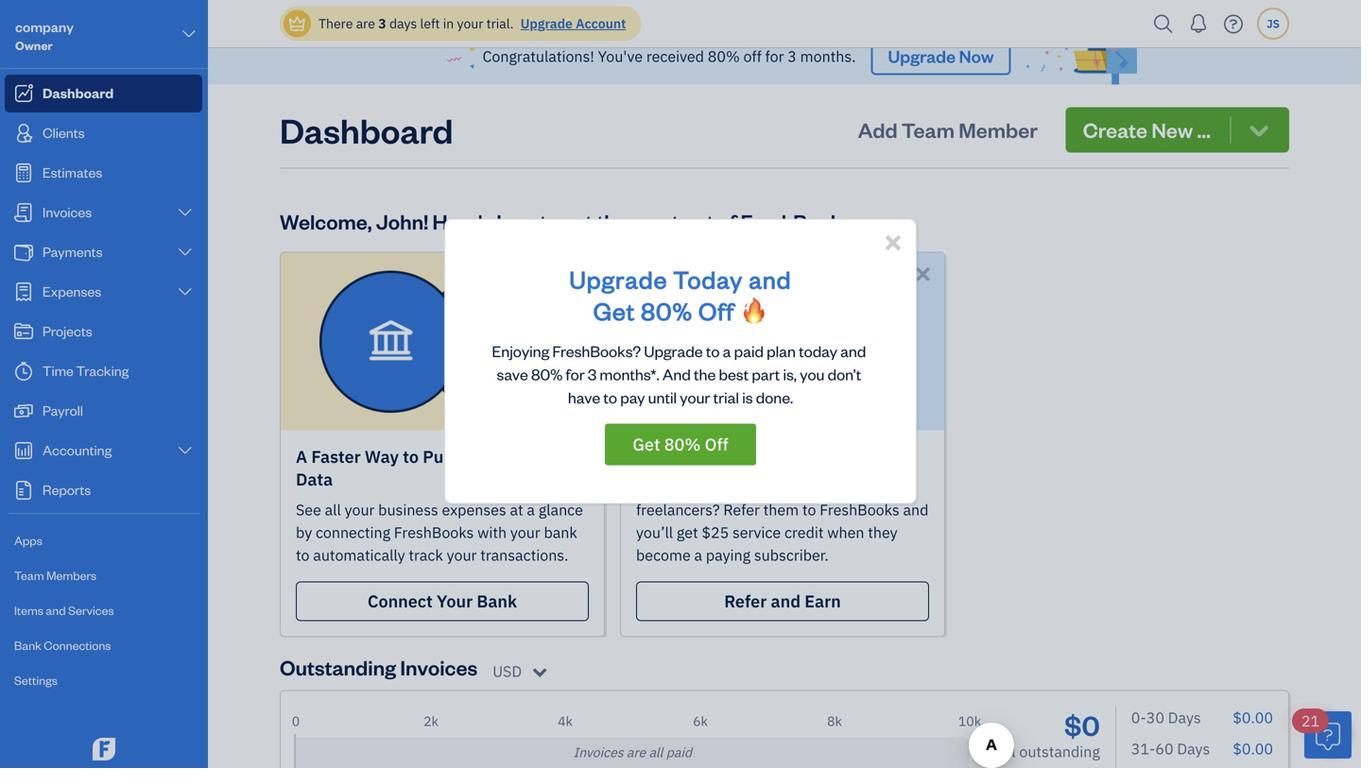 Task type: vqa. For each thing, say whether or not it's contained in the screenshot.
Hours
no



Task type: locate. For each thing, give the bounding box(es) containing it.
$0.00 right 31-60 days
[[1233, 739, 1273, 759]]

1 $0.00 link from the top
[[1233, 708, 1273, 728]]

2 chevron large down image from the top
[[176, 443, 194, 459]]

plan
[[767, 341, 796, 361]]

get inside spread the word and get $25 know other business owners or freelancers? refer them to freshbooks and you'll get $25 service credit when they become a paying subscriber.
[[677, 523, 698, 543]]

1 vertical spatial get
[[677, 523, 698, 543]]

most
[[632, 208, 679, 235]]

0 vertical spatial $25
[[838, 446, 869, 468]]

team inside the add team member button
[[902, 116, 955, 143]]

1 vertical spatial $0.00 link
[[1233, 739, 1273, 759]]

80%
[[708, 46, 740, 66], [641, 295, 693, 326], [531, 364, 563, 384], [664, 434, 701, 456]]

get 80% off button
[[605, 424, 756, 466]]

service
[[733, 523, 781, 543]]

1 vertical spatial the
[[694, 364, 716, 384]]

2 vertical spatial the
[[697, 446, 723, 468]]

chevron large down image
[[176, 205, 194, 220], [176, 443, 194, 459]]

invoices
[[400, 654, 478, 681], [573, 744, 624, 762]]

upgrade up and
[[644, 341, 703, 361]]

business
[[718, 478, 778, 497], [378, 500, 438, 520]]

when
[[827, 523, 865, 543]]

1 vertical spatial refer
[[724, 591, 767, 613]]

0 vertical spatial $0.00 link
[[1233, 708, 1273, 728]]

1 vertical spatial team
[[14, 568, 44, 583]]

1 vertical spatial your
[[437, 591, 473, 613]]

is,
[[783, 364, 797, 384]]

now
[[959, 45, 994, 67]]

0 horizontal spatial bank
[[14, 638, 41, 653]]

become
[[636, 546, 691, 566]]

done.
[[756, 387, 793, 407]]

0 vertical spatial paid
[[734, 341, 764, 361]]

settings link
[[5, 665, 202, 698]]

upgrade left now
[[888, 45, 956, 67]]

member
[[959, 116, 1038, 143]]

there are 3 days left in your trial. upgrade account
[[319, 15, 626, 32]]

your
[[476, 446, 512, 468], [437, 591, 473, 613]]

and inside upgrade today and get 80% off 🔥
[[749, 263, 792, 294]]

your down and
[[680, 387, 710, 407]]

to down by
[[296, 546, 310, 566]]

2 horizontal spatial 3
[[788, 46, 797, 66]]

1 $0.00 from the top
[[1233, 708, 1273, 728]]

transactions.
[[480, 546, 569, 566]]

80% up other
[[664, 434, 701, 456]]

refer and earn link
[[636, 582, 929, 622]]

services
[[68, 603, 114, 618]]

0 vertical spatial bank
[[477, 591, 517, 613]]

other
[[678, 478, 714, 497]]

2 $0.00 link from the top
[[1233, 739, 1273, 759]]

the right and
[[694, 364, 716, 384]]

add team member
[[858, 116, 1038, 143]]

report image
[[12, 481, 35, 500]]

estimate image
[[12, 164, 35, 182]]

0 vertical spatial $0.00
[[1233, 708, 1273, 728]]

in
[[443, 15, 454, 32], [458, 446, 472, 468]]

0 vertical spatial a
[[723, 341, 731, 361]]

in right left at left
[[443, 15, 454, 32]]

1 vertical spatial freshbooks
[[394, 523, 474, 543]]

1 horizontal spatial get
[[677, 523, 698, 543]]

a right at
[[527, 500, 535, 520]]

80% inside enjoying freshbooks? upgrade to a paid plan today and save 80% for 3 months*. and the best part is, you don't have to pay until your trial is done.
[[531, 364, 563, 384]]

company
[[15, 17, 74, 35]]

apps link
[[5, 525, 202, 558]]

0 vertical spatial the
[[597, 208, 628, 235]]

a inside spread the word and get $25 know other business owners or freelancers? refer them to freshbooks and you'll get $25 service credit when they become a paying subscriber.
[[694, 546, 702, 566]]

your down track
[[437, 591, 473, 613]]

0-30 days
[[1131, 708, 1201, 728]]

2 horizontal spatial a
[[723, 341, 731, 361]]

your left trial.
[[457, 15, 483, 32]]

2 vertical spatial chevron large down image
[[176, 285, 194, 300]]

$25 up paying
[[702, 523, 729, 543]]

connections
[[44, 638, 111, 653]]

welcome, john! here's how to get the most out of freshbooks.
[[280, 208, 857, 235]]

refer up service
[[724, 500, 760, 520]]

don't
[[828, 364, 861, 384]]

0 horizontal spatial team
[[14, 568, 44, 583]]

for up have
[[566, 364, 585, 384]]

owners
[[781, 478, 831, 497]]

80% inside upgrade today and get 80% off 🔥
[[641, 295, 693, 326]]

account
[[576, 15, 626, 32]]

3 inside enjoying freshbooks? upgrade to a paid plan today and save 80% for 3 months*. and the best part is, you don't have to pay until your trial is done.
[[588, 364, 597, 384]]

them
[[764, 500, 799, 520]]

0 horizontal spatial invoices
[[400, 654, 478, 681]]

pay
[[620, 387, 645, 407]]

a inside enjoying freshbooks? upgrade to a paid plan today and save 80% for 3 months*. and the best part is, you don't have to pay until your trial is done.
[[723, 341, 731, 361]]

paid inside enjoying freshbooks? upgrade to a paid plan today and save 80% for 3 months*. and the best part is, you don't have to pay until your trial is done.
[[734, 341, 764, 361]]

a
[[723, 341, 731, 361], [527, 500, 535, 520], [694, 546, 702, 566]]

bank connections
[[14, 638, 111, 653]]

$25
[[838, 446, 869, 468], [702, 523, 729, 543]]

team members
[[14, 568, 97, 583]]

0 horizontal spatial $25
[[702, 523, 729, 543]]

get up owners
[[806, 446, 834, 468]]

the up other
[[697, 446, 723, 468]]

in right pull
[[458, 446, 472, 468]]

bank inside main element
[[14, 638, 41, 653]]

1 horizontal spatial business
[[718, 478, 778, 497]]

1 vertical spatial bank
[[14, 638, 41, 653]]

1 vertical spatial business
[[378, 500, 438, 520]]

0 vertical spatial chevron large down image
[[180, 23, 198, 45]]

business up track
[[378, 500, 438, 520]]

×
[[884, 223, 902, 258]]

off up other
[[705, 434, 729, 456]]

get up freshbooks?
[[593, 295, 636, 326]]

0 vertical spatial in
[[443, 15, 454, 32]]

0 horizontal spatial your
[[437, 591, 473, 613]]

refer
[[724, 500, 760, 520], [724, 591, 767, 613]]

$0.00 right the 0-30 days
[[1233, 708, 1273, 728]]

invoice image
[[12, 203, 35, 222]]

0 vertical spatial 3
[[378, 15, 386, 32]]

days for 0-30 days
[[1168, 708, 1201, 728]]

freshbooks inside a faster way to pull in your expense data see all your business expenses at a glance by connecting freshbooks with your bank to automatically track your transactions.
[[394, 523, 474, 543]]

1 vertical spatial chevron large down image
[[176, 245, 194, 260]]

freshbooks up when
[[820, 500, 900, 520]]

team right add
[[902, 116, 955, 143]]

are
[[356, 15, 375, 32], [627, 744, 646, 762]]

1 horizontal spatial your
[[476, 446, 512, 468]]

$0
[[1065, 708, 1100, 743]]

are for there
[[356, 15, 375, 32]]

$0.00 for 31-60 days
[[1233, 739, 1273, 759]]

0 vertical spatial chevron large down image
[[176, 205, 194, 220]]

at
[[510, 500, 523, 520]]

0 horizontal spatial 3
[[378, 15, 386, 32]]

1 horizontal spatial bank
[[477, 591, 517, 613]]

faster
[[311, 446, 361, 468]]

3 left months.
[[788, 46, 797, 66]]

× button
[[884, 223, 902, 258]]

1 horizontal spatial are
[[627, 744, 646, 762]]

bank down transactions.
[[477, 591, 517, 613]]

get
[[563, 208, 593, 235], [677, 523, 698, 543]]

bank down 'items'
[[14, 638, 41, 653]]

0 horizontal spatial business
[[378, 500, 438, 520]]

know
[[636, 478, 674, 497]]

team up 'items'
[[14, 568, 44, 583]]

upgrade down most
[[570, 263, 668, 294]]

3 down freshbooks?
[[588, 364, 597, 384]]

0 horizontal spatial freshbooks
[[394, 523, 474, 543]]

80% down today
[[641, 295, 693, 326]]

for inside enjoying freshbooks? upgrade to a paid plan today and save 80% for 3 months*. and the best part is, you don't have to pay until your trial is done.
[[566, 364, 585, 384]]

upgrade today and get 80% off 🔥
[[570, 263, 792, 326]]

john!
[[376, 208, 428, 235]]

enjoying freshbooks? upgrade to a paid plan today and save 80% for 3 months*. and the best part is, you don't have to pay until your trial is done.
[[492, 341, 869, 407]]

$0.00 link
[[1233, 708, 1273, 728], [1233, 739, 1273, 759]]

your left expense
[[476, 446, 512, 468]]

a up best
[[723, 341, 731, 361]]

chevron large down image
[[180, 23, 198, 45], [176, 245, 194, 260], [176, 285, 194, 300]]

a left paying
[[694, 546, 702, 566]]

1 horizontal spatial all
[[649, 744, 663, 762]]

days
[[389, 15, 417, 32]]

31-60 days
[[1131, 739, 1210, 759]]

1 horizontal spatial in
[[458, 446, 472, 468]]

0 horizontal spatial are
[[356, 15, 375, 32]]

0 vertical spatial business
[[718, 478, 778, 497]]

1 vertical spatial are
[[627, 744, 646, 762]]

and
[[749, 263, 792, 294], [841, 341, 866, 361], [773, 446, 802, 468], [903, 500, 929, 520], [771, 591, 801, 613], [46, 603, 66, 618]]

in inside a faster way to pull in your expense data see all your business expenses at a glance by connecting freshbooks with your bank to automatically track your transactions.
[[458, 446, 472, 468]]

all
[[325, 500, 341, 520], [649, 744, 663, 762]]

days right 30
[[1168, 708, 1201, 728]]

3 left days
[[378, 15, 386, 32]]

0 vertical spatial your
[[476, 446, 512, 468]]

for right the off in the top of the page
[[765, 46, 784, 66]]

upgrade account link
[[517, 15, 626, 32]]

the left most
[[597, 208, 628, 235]]

get up know
[[633, 434, 660, 456]]

1 horizontal spatial 3
[[588, 364, 597, 384]]

1 horizontal spatial invoices
[[573, 744, 624, 762]]

freshbooks image
[[89, 738, 119, 761]]

1 vertical spatial 3
[[788, 46, 797, 66]]

congratulations! you've received 80% off for 3 months.
[[483, 46, 856, 66]]

1 vertical spatial in
[[458, 446, 472, 468]]

0 vertical spatial all
[[325, 500, 341, 520]]

0 vertical spatial freshbooks
[[820, 500, 900, 520]]

2 $0.00 from the top
[[1233, 739, 1273, 759]]

get up dismiss image
[[563, 208, 593, 235]]

0 horizontal spatial all
[[325, 500, 341, 520]]

1 vertical spatial $25
[[702, 523, 729, 543]]

$25 up or
[[838, 446, 869, 468]]

chart image
[[12, 441, 35, 460]]

$0 total outstanding
[[985, 708, 1100, 762]]

all inside a faster way to pull in your expense data see all your business expenses at a glance by connecting freshbooks with your bank to automatically track your transactions.
[[325, 500, 341, 520]]

track
[[409, 546, 443, 566]]

by
[[296, 523, 312, 543]]

business down word
[[718, 478, 778, 497]]

upgrade inside 'link'
[[888, 45, 956, 67]]

0 horizontal spatial get
[[563, 208, 593, 235]]

days right 60
[[1177, 739, 1210, 759]]

3
[[378, 15, 386, 32], [788, 46, 797, 66], [588, 364, 597, 384]]

2 vertical spatial 3
[[588, 364, 597, 384]]

0 horizontal spatial in
[[443, 15, 454, 32]]

0 horizontal spatial a
[[527, 500, 535, 520]]

1 vertical spatial chevron large down image
[[176, 443, 194, 459]]

a inside a faster way to pull in your expense data see all your business expenses at a glance by connecting freshbooks with your bank to automatically track your transactions.
[[527, 500, 535, 520]]

outstanding
[[280, 654, 396, 681]]

enjoying
[[492, 341, 549, 361]]

business inside spread the word and get $25 know other business owners or freelancers? refer them to freshbooks and you'll get $25 service credit when they become a paying subscriber.
[[718, 478, 778, 497]]

0 vertical spatial for
[[765, 46, 784, 66]]

31-
[[1131, 739, 1156, 759]]

off inside button
[[705, 434, 729, 456]]

upgrade inside upgrade today and get 80% off 🔥
[[570, 263, 668, 294]]

0 vertical spatial days
[[1168, 708, 1201, 728]]

data
[[296, 469, 333, 491]]

refer down paying
[[724, 591, 767, 613]]

freshbooks
[[820, 500, 900, 520], [394, 523, 474, 543]]

0 horizontal spatial for
[[566, 364, 585, 384]]

word
[[727, 446, 769, 468]]

get down freelancers?
[[677, 523, 698, 543]]

0 vertical spatial refer
[[724, 500, 760, 520]]

and inside items and services link
[[46, 603, 66, 618]]

$0.00 link right 31-60 days
[[1233, 739, 1273, 759]]

1 vertical spatial off
[[705, 434, 729, 456]]

$0.00 link right the 0-30 days
[[1233, 708, 1273, 728]]

1 vertical spatial $0.00
[[1233, 739, 1273, 759]]

off down today
[[699, 295, 735, 326]]

0 vertical spatial are
[[356, 15, 375, 32]]

chevron large down image for chart image at the left of the page
[[176, 443, 194, 459]]

1 horizontal spatial freshbooks
[[820, 500, 900, 520]]

upgrade up congratulations!
[[521, 15, 573, 32]]

🔥
[[741, 295, 768, 326]]

to down owners
[[803, 500, 816, 520]]

0 vertical spatial invoices
[[400, 654, 478, 681]]

trial
[[713, 387, 739, 407]]

1 vertical spatial all
[[649, 744, 663, 762]]

your up transactions.
[[510, 523, 540, 543]]

1 vertical spatial invoices
[[573, 744, 624, 762]]

1 horizontal spatial team
[[902, 116, 955, 143]]

here's
[[432, 208, 493, 235]]

bank
[[477, 591, 517, 613], [14, 638, 41, 653]]

1 horizontal spatial $25
[[838, 446, 869, 468]]

freshbooks.
[[741, 208, 857, 235]]

0 vertical spatial off
[[699, 295, 735, 326]]

1 horizontal spatial paid
[[734, 341, 764, 361]]

0 vertical spatial team
[[902, 116, 955, 143]]

in for pull
[[458, 446, 472, 468]]

earn
[[805, 591, 841, 613]]

0 horizontal spatial paid
[[666, 744, 692, 762]]

expenses
[[442, 500, 506, 520]]

1 horizontal spatial a
[[694, 546, 702, 566]]

1 vertical spatial days
[[1177, 739, 1210, 759]]

days for 31-60 days
[[1177, 739, 1210, 759]]

1 vertical spatial for
[[566, 364, 585, 384]]

1 vertical spatial a
[[527, 500, 535, 520]]

1 horizontal spatial for
[[765, 46, 784, 66]]

freshbooks up track
[[394, 523, 474, 543]]

your
[[457, 15, 483, 32], [680, 387, 710, 407], [345, 500, 375, 520], [510, 523, 540, 543], [447, 546, 477, 566]]

get inside button
[[633, 434, 660, 456]]

80% right save
[[531, 364, 563, 384]]

2 vertical spatial a
[[694, 546, 702, 566]]

1 chevron large down image from the top
[[176, 205, 194, 220]]



Task type: describe. For each thing, give the bounding box(es) containing it.
members
[[46, 568, 97, 583]]

freelancers?
[[636, 500, 720, 520]]

80% left the off in the top of the page
[[708, 46, 740, 66]]

or
[[835, 478, 849, 497]]

team inside team members link
[[14, 568, 44, 583]]

add team member button
[[841, 108, 1055, 153]]

they
[[868, 523, 898, 543]]

go to help image
[[1219, 10, 1249, 38]]

items
[[14, 603, 43, 618]]

80% inside get 80% off button
[[664, 434, 701, 456]]

outstanding
[[1019, 742, 1100, 762]]

settings
[[14, 673, 57, 688]]

crown image
[[287, 14, 307, 34]]

$0 link
[[1065, 708, 1100, 743]]

to left pull
[[403, 446, 419, 468]]

welcome,
[[280, 208, 372, 235]]

your inside enjoying freshbooks? upgrade to a paid plan today and save 80% for 3 months*. and the best part is, you don't have to pay until your trial is done.
[[680, 387, 710, 407]]

months*.
[[600, 364, 660, 384]]

in for left
[[443, 15, 454, 32]]

company owner
[[15, 17, 74, 53]]

dashboard image
[[12, 84, 35, 103]]

outstanding invoices
[[280, 654, 478, 681]]

get inside spread the word and get $25 know other business owners or freelancers? refer them to freshbooks and you'll get $25 service credit when they become a paying subscriber.
[[806, 446, 834, 468]]

to up best
[[706, 341, 720, 361]]

× dialog
[[444, 219, 917, 504]]

out
[[683, 208, 714, 235]]

freshbooks inside spread the word and get $25 know other business owners or freelancers? refer them to freshbooks and you'll get $25 service credit when they become a paying subscriber.
[[820, 500, 900, 520]]

pull
[[423, 446, 454, 468]]

connect
[[368, 591, 433, 613]]

trial.
[[487, 15, 514, 32]]

items and services link
[[5, 595, 202, 628]]

paying
[[706, 546, 751, 566]]

today
[[799, 341, 837, 361]]

upgrade inside enjoying freshbooks? upgrade to a paid plan today and save 80% for 3 months*. and the best part is, you don't have to pay until your trial is done.
[[644, 341, 703, 361]]

60
[[1156, 739, 1174, 759]]

chevron large down image for expense image
[[176, 285, 194, 300]]

bank
[[544, 523, 577, 543]]

connect your bank link
[[296, 582, 589, 622]]

are for invoices
[[627, 744, 646, 762]]

your inside a faster way to pull in your expense data see all your business expenses at a glance by connecting freshbooks with your bank to automatically track your transactions.
[[476, 446, 512, 468]]

1 vertical spatial paid
[[666, 744, 692, 762]]

$0.00 link for 0-30 days
[[1233, 708, 1273, 728]]

best
[[719, 364, 749, 384]]

your up connecting
[[345, 500, 375, 520]]

$0.00 for 0-30 days
[[1233, 708, 1273, 728]]

$0.00 link for 31-60 days
[[1233, 739, 1273, 759]]

save
[[497, 364, 528, 384]]

see
[[296, 500, 321, 520]]

left
[[420, 15, 440, 32]]

refer and earn
[[724, 591, 841, 613]]

you'll
[[636, 523, 673, 543]]

total
[[985, 742, 1016, 762]]

owner
[[15, 37, 53, 53]]

to right how
[[540, 208, 559, 235]]

and inside refer and earn link
[[771, 591, 801, 613]]

30
[[1147, 708, 1165, 728]]

a faster way to pull in your expense data see all your business expenses at a glance by connecting freshbooks with your bank to automatically track your transactions.
[[296, 446, 584, 566]]

client image
[[12, 124, 35, 143]]

the inside enjoying freshbooks? upgrade to a paid plan today and save 80% for 3 months*. and the best part is, you don't have to pay until your trial is done.
[[694, 364, 716, 384]]

how
[[497, 208, 536, 235]]

upgrade now link
[[871, 37, 1011, 75]]

to left pay
[[604, 387, 617, 407]]

get 80% off
[[633, 434, 729, 456]]

timer image
[[12, 362, 35, 381]]

refer inside spread the word and get $25 know other business owners or freelancers? refer them to freshbooks and you'll get $25 service credit when they become a paying subscriber.
[[724, 500, 760, 520]]

apps
[[14, 533, 42, 548]]

expense
[[516, 446, 584, 468]]

and
[[663, 364, 691, 384]]

expense image
[[12, 283, 35, 302]]

items and services
[[14, 603, 114, 618]]

credit
[[785, 523, 824, 543]]

of
[[718, 208, 737, 235]]

way
[[365, 446, 399, 468]]

have
[[568, 387, 600, 407]]

add
[[858, 116, 898, 143]]

payment image
[[12, 243, 35, 262]]

to inside spread the word and get $25 know other business owners or freelancers? refer them to freshbooks and you'll get $25 service credit when they become a paying subscriber.
[[803, 500, 816, 520]]

chevron large down image for payment icon
[[176, 245, 194, 260]]

received
[[646, 46, 704, 66]]

the inside spread the word and get $25 know other business owners or freelancers? refer them to freshbooks and you'll get $25 service credit when they become a paying subscriber.
[[697, 446, 723, 468]]

subscriber.
[[754, 546, 829, 566]]

off inside upgrade today and get 80% off 🔥
[[699, 295, 735, 326]]

glance
[[539, 500, 583, 520]]

and inside enjoying freshbooks? upgrade to a paid plan today and save 80% for 3 months*. and the best part is, you don't have to pay until your trial is done.
[[841, 341, 866, 361]]

until
[[648, 387, 677, 407]]

get inside upgrade today and get 80% off 🔥
[[593, 295, 636, 326]]

0-
[[1131, 708, 1147, 728]]

main element
[[0, 0, 255, 769]]

today
[[673, 263, 743, 294]]

0 vertical spatial get
[[563, 208, 593, 235]]

business inside a faster way to pull in your expense data see all your business expenses at a glance by connecting freshbooks with your bank to automatically track your transactions.
[[378, 500, 438, 520]]

project image
[[12, 322, 35, 341]]

with
[[478, 523, 507, 543]]

months.
[[800, 46, 856, 66]]

money image
[[12, 402, 35, 421]]

congratulations!
[[483, 46, 594, 66]]

your right track
[[447, 546, 477, 566]]

you
[[800, 364, 825, 384]]

connect your bank
[[368, 591, 517, 613]]

off
[[744, 46, 762, 66]]

there
[[319, 15, 353, 32]]

part
[[752, 364, 780, 384]]

dashboard
[[280, 108, 453, 152]]

dismiss image
[[572, 264, 594, 285]]

dismiss image
[[912, 264, 934, 285]]

search image
[[1149, 10, 1179, 38]]

connecting
[[316, 523, 390, 543]]

chevron large down image for invoice icon
[[176, 205, 194, 220]]

invoices are all paid
[[573, 744, 692, 762]]

bank connections link
[[5, 630, 202, 663]]



